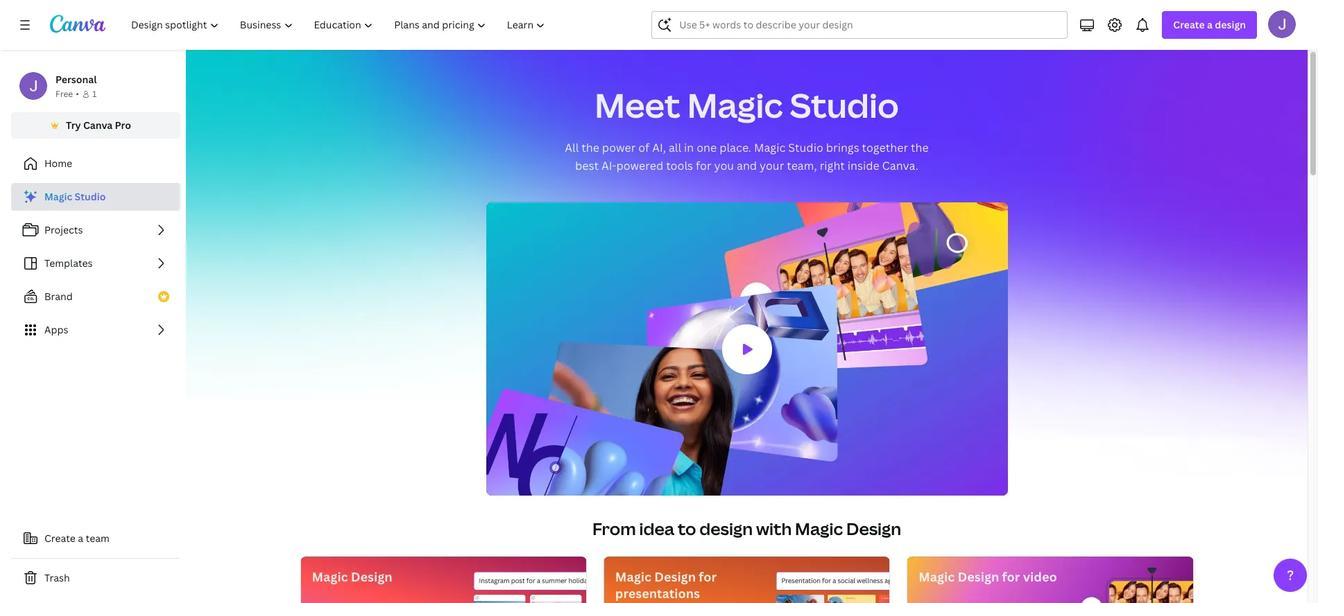 Task type: vqa. For each thing, say whether or not it's contained in the screenshot.
Brand voice on the left bottom of the page
no



Task type: describe. For each thing, give the bounding box(es) containing it.
and
[[737, 158, 757, 174]]

for for magic design for video
[[1003, 569, 1021, 586]]

presentations
[[616, 586, 700, 603]]

right
[[820, 158, 845, 174]]

from
[[593, 518, 636, 541]]

meet magic studio
[[595, 83, 900, 128]]

1 the from the left
[[582, 140, 600, 155]]

magic inside "list"
[[44, 190, 72, 203]]

canva
[[83, 119, 113, 132]]

1
[[92, 88, 97, 100]]

with
[[757, 518, 792, 541]]

team
[[86, 532, 110, 546]]

meet
[[595, 83, 681, 128]]

studio inside "list"
[[75, 190, 106, 203]]

all
[[669, 140, 682, 155]]

best
[[575, 158, 599, 174]]

magic design for presentations button
[[604, 557, 891, 604]]

magic design button
[[300, 557, 587, 604]]

to
[[678, 518, 697, 541]]

design inside dropdown button
[[1216, 18, 1247, 31]]

place.
[[720, 140, 752, 155]]

create a team
[[44, 532, 110, 546]]

0 vertical spatial studio
[[790, 83, 900, 128]]

magic studio
[[44, 190, 106, 203]]

from idea to design with magic design
[[593, 518, 902, 541]]

create a design
[[1174, 18, 1247, 31]]

magic inside "magic design for presentations"
[[616, 569, 652, 586]]

magic design for presentations
[[616, 569, 717, 603]]

create a design button
[[1163, 11, 1258, 39]]

projects
[[44, 224, 83, 237]]

your
[[760, 158, 785, 174]]

powered
[[617, 158, 664, 174]]

0 horizontal spatial design
[[700, 518, 753, 541]]

magic inside "button"
[[312, 569, 348, 586]]



Task type: locate. For each thing, give the bounding box(es) containing it.
the up best at top
[[582, 140, 600, 155]]

0 horizontal spatial create
[[44, 532, 76, 546]]

for inside 'all the power of ai, all in one place. magic studio brings together the best ai-powered tools for you and your team, right inside canva.'
[[696, 158, 712, 174]]

studio inside 'all the power of ai, all in one place. magic studio brings together the best ai-powered tools for you and your team, right inside canva.'
[[789, 140, 824, 155]]

brand
[[44, 290, 73, 303]]

in
[[685, 140, 694, 155]]

try canva pro
[[66, 119, 131, 132]]

1 vertical spatial a
[[78, 532, 83, 546]]

design right to
[[700, 518, 753, 541]]

try canva pro button
[[11, 112, 180, 139]]

for down from idea to design with magic design
[[699, 569, 717, 586]]

templates
[[44, 257, 93, 270]]

1 vertical spatial design
[[700, 518, 753, 541]]

try
[[66, 119, 81, 132]]

magic studio link
[[11, 183, 180, 211]]

1 horizontal spatial create
[[1174, 18, 1206, 31]]

2 vertical spatial studio
[[75, 190, 106, 203]]

the up canva.
[[911, 140, 929, 155]]

•
[[76, 88, 79, 100]]

tools
[[666, 158, 694, 174]]

design left jacob simon icon
[[1216, 18, 1247, 31]]

list
[[11, 183, 180, 344]]

studio up brings
[[790, 83, 900, 128]]

jacob simon image
[[1269, 10, 1297, 38]]

magic
[[688, 83, 784, 128], [755, 140, 786, 155], [44, 190, 72, 203], [796, 518, 844, 541], [312, 569, 348, 586], [616, 569, 652, 586], [919, 569, 955, 586]]

brand link
[[11, 283, 180, 311]]

templates link
[[11, 250, 180, 278]]

magic design for video
[[919, 569, 1058, 586]]

0 horizontal spatial the
[[582, 140, 600, 155]]

studio
[[790, 83, 900, 128], [789, 140, 824, 155], [75, 190, 106, 203]]

for for magic design for presentations
[[699, 569, 717, 586]]

pro
[[115, 119, 131, 132]]

a for design
[[1208, 18, 1213, 31]]

create a team button
[[11, 525, 180, 553]]

1 vertical spatial create
[[44, 532, 76, 546]]

2 the from the left
[[911, 140, 929, 155]]

home link
[[11, 150, 180, 178]]

trash
[[44, 572, 70, 585]]

1 horizontal spatial the
[[911, 140, 929, 155]]

canva.
[[883, 158, 919, 174]]

create inside dropdown button
[[1174, 18, 1206, 31]]

a for team
[[78, 532, 83, 546]]

power
[[602, 140, 636, 155]]

home
[[44, 157, 72, 170]]

for
[[696, 158, 712, 174], [699, 569, 717, 586], [1003, 569, 1021, 586]]

all
[[565, 140, 579, 155]]

trash link
[[11, 565, 180, 593]]

1 horizontal spatial design
[[1216, 18, 1247, 31]]

apps
[[44, 323, 68, 337]]

for inside "magic design for presentations"
[[699, 569, 717, 586]]

top level navigation element
[[122, 11, 558, 39]]

apps link
[[11, 317, 180, 344]]

personal
[[56, 73, 97, 86]]

0 vertical spatial a
[[1208, 18, 1213, 31]]

create inside button
[[44, 532, 76, 546]]

1 vertical spatial studio
[[789, 140, 824, 155]]

together
[[863, 140, 909, 155]]

design
[[847, 518, 902, 541], [351, 569, 393, 586], [655, 569, 696, 586], [958, 569, 1000, 586]]

free
[[56, 88, 73, 100]]

0 horizontal spatial a
[[78, 532, 83, 546]]

magic inside 'all the power of ai, all in one place. magic studio brings together the best ai-powered tools for you and your team, right inside canva.'
[[755, 140, 786, 155]]

0 vertical spatial design
[[1216, 18, 1247, 31]]

video
[[1024, 569, 1058, 586]]

create for create a team
[[44, 532, 76, 546]]

projects link
[[11, 217, 180, 244]]

design
[[1216, 18, 1247, 31], [700, 518, 753, 541]]

create for create a design
[[1174, 18, 1206, 31]]

design for magic design
[[351, 569, 393, 586]]

1 horizontal spatial a
[[1208, 18, 1213, 31]]

create
[[1174, 18, 1206, 31], [44, 532, 76, 546]]

one
[[697, 140, 717, 155]]

inside
[[848, 158, 880, 174]]

magic design
[[312, 569, 393, 586]]

ai,
[[653, 140, 666, 155]]

a inside dropdown button
[[1208, 18, 1213, 31]]

Search search field
[[680, 12, 1041, 38]]

list containing magic studio
[[11, 183, 180, 344]]

ai-
[[602, 158, 617, 174]]

design for magic design for video
[[958, 569, 1000, 586]]

brings
[[827, 140, 860, 155]]

the
[[582, 140, 600, 155], [911, 140, 929, 155]]

design for magic design for presentations
[[655, 569, 696, 586]]

for down the one
[[696, 158, 712, 174]]

a inside button
[[78, 532, 83, 546]]

for left video
[[1003, 569, 1021, 586]]

all the power of ai, all in one place. magic studio brings together the best ai-powered tools for you and your team, right inside canva.
[[565, 140, 929, 174]]

studio down home link
[[75, 190, 106, 203]]

design inside "button"
[[351, 569, 393, 586]]

idea
[[640, 518, 675, 541]]

magic design for video button
[[907, 557, 1194, 604]]

free •
[[56, 88, 79, 100]]

studio up the "team,"
[[789, 140, 824, 155]]

0 vertical spatial create
[[1174, 18, 1206, 31]]

None search field
[[652, 11, 1069, 39]]

you
[[715, 158, 734, 174]]

of
[[639, 140, 650, 155]]

a
[[1208, 18, 1213, 31], [78, 532, 83, 546]]

design inside "magic design for presentations"
[[655, 569, 696, 586]]

team,
[[787, 158, 818, 174]]



